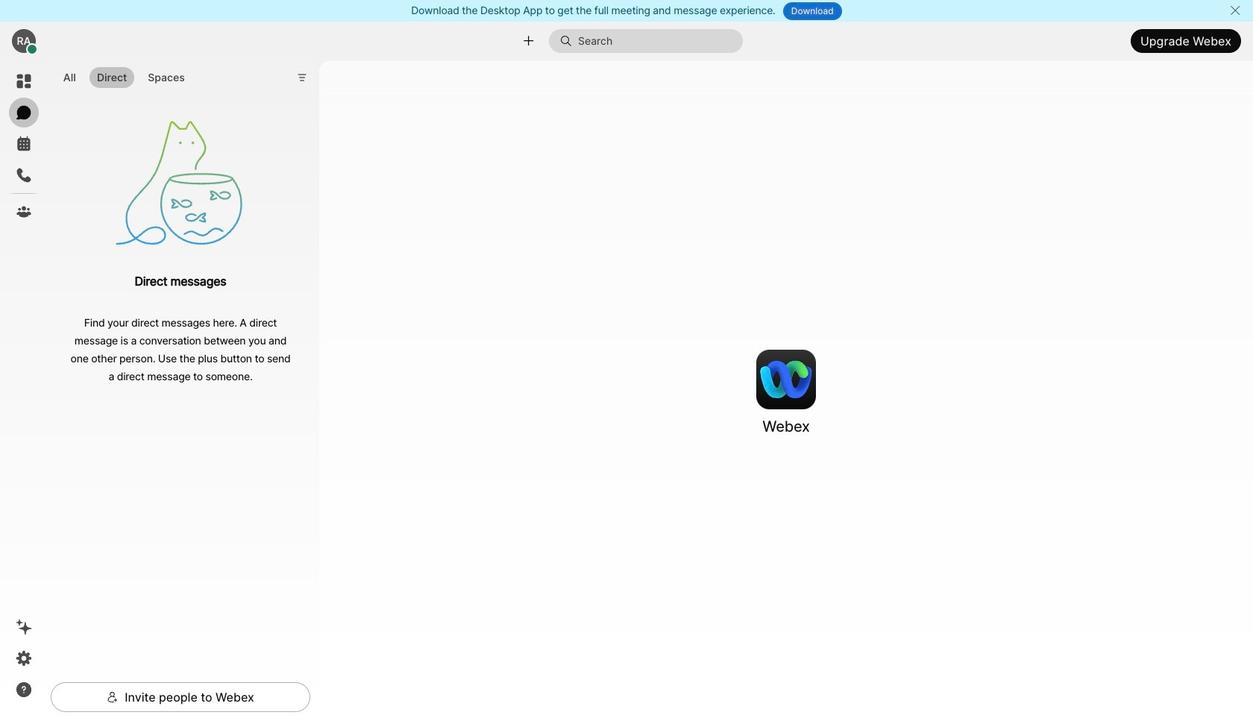 Task type: vqa. For each thing, say whether or not it's contained in the screenshot.
navigation
yes



Task type: locate. For each thing, give the bounding box(es) containing it.
webex tab list
[[9, 66, 39, 227]]

navigation
[[0, 60, 48, 719]]

find your direct messages here. a direct message is a conversation between you and one other person. use the plus button to send a direct message to someone. element
[[48, 94, 313, 677]]

cancel_16 image
[[1230, 4, 1242, 16]]

tab list
[[52, 58, 196, 93]]



